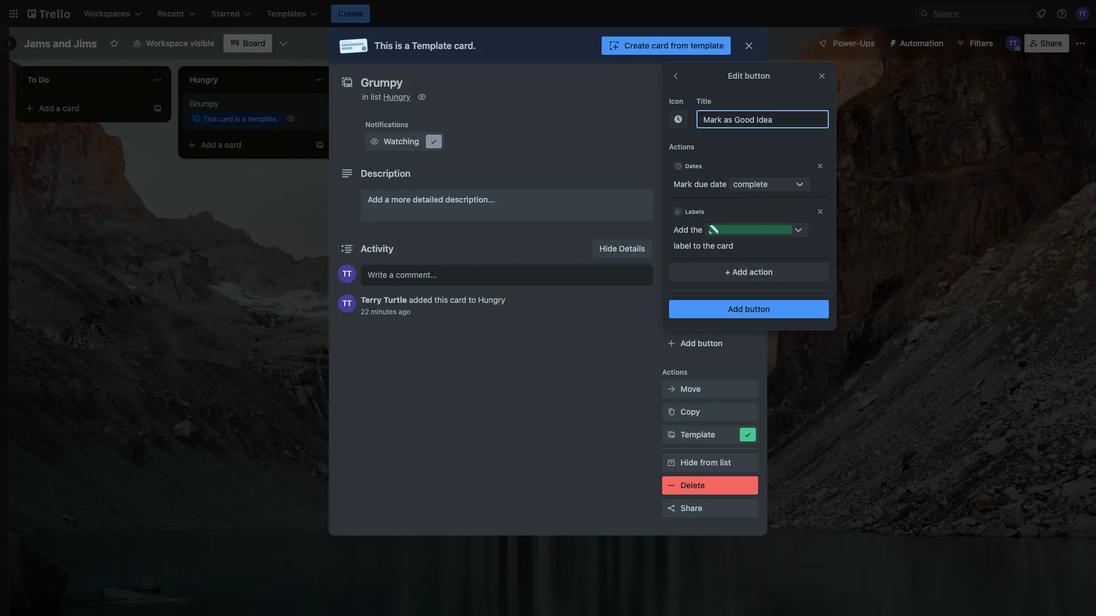 Task type: vqa. For each thing, say whether or not it's contained in the screenshot.
0 Notifications icon at top
yes



Task type: locate. For each thing, give the bounding box(es) containing it.
1 horizontal spatial to
[[678, 116, 684, 124]]

share button
[[1025, 34, 1069, 53], [662, 500, 758, 518]]

0 vertical spatial power-
[[833, 39, 860, 48]]

members
[[681, 132, 716, 142]]

1 horizontal spatial power-
[[698, 292, 725, 301]]

workspace visible
[[146, 39, 214, 48]]

this
[[375, 40, 393, 51], [203, 115, 217, 123]]

0 vertical spatial share
[[1041, 39, 1062, 48]]

this for this is a template card.
[[375, 40, 393, 51]]

ups left automation button
[[860, 39, 875, 48]]

sm image for watching
[[369, 136, 380, 147]]

edit
[[728, 71, 743, 81]]

0 vertical spatial is
[[395, 40, 402, 51]]

the
[[691, 225, 702, 235], [703, 241, 715, 251]]

this up in list hungry
[[375, 40, 393, 51]]

hide
[[600, 244, 617, 253], [681, 458, 698, 468]]

list up delete link
[[720, 458, 731, 468]]

a
[[405, 40, 410, 51], [56, 104, 60, 113], [380, 104, 385, 113], [242, 115, 246, 123], [218, 140, 223, 150], [385, 195, 389, 204]]

this
[[435, 295, 448, 305]]

0 horizontal spatial hide
[[600, 244, 617, 253]]

2 horizontal spatial list
[[734, 74, 745, 83]]

create card from template
[[624, 41, 724, 50]]

1 horizontal spatial automation
[[900, 39, 944, 48]]

2 horizontal spatial add a card button
[[345, 99, 473, 118]]

1 horizontal spatial list
[[720, 458, 731, 468]]

2 horizontal spatial ups
[[860, 39, 875, 48]]

labels up checklist
[[681, 155, 705, 164]]

create from template… image
[[315, 140, 324, 150]]

1 horizontal spatial create
[[624, 41, 650, 50]]

1 horizontal spatial is
[[395, 40, 402, 51]]

1 horizontal spatial hide
[[681, 458, 698, 468]]

this down grumpy
[[203, 115, 217, 123]]

automation down add power-ups
[[662, 321, 701, 329]]

to right label
[[693, 241, 701, 251]]

sm image left copy
[[666, 407, 677, 418]]

button down action
[[745, 305, 770, 314]]

1 horizontal spatial power-ups
[[833, 39, 875, 48]]

share button down delete link
[[662, 500, 758, 518]]

2 vertical spatial button
[[698, 339, 723, 348]]

add to template
[[662, 116, 716, 124]]

1 vertical spatial add button
[[681, 339, 723, 348]]

sm image inside automation button
[[884, 34, 900, 50]]

1 vertical spatial create
[[624, 41, 650, 50]]

copy link
[[662, 403, 758, 421]]

grumpy
[[190, 99, 219, 108]]

create inside button
[[624, 41, 650, 50]]

share left "show menu" image
[[1041, 39, 1062, 48]]

power-ups button
[[810, 34, 882, 53]]

template left card.
[[412, 40, 452, 51]]

template inside button
[[691, 41, 724, 50]]

0 vertical spatial ups
[[860, 39, 875, 48]]

is
[[395, 40, 402, 51], [235, 115, 240, 123]]

1 vertical spatial hide
[[681, 458, 698, 468]]

hide details
[[600, 244, 645, 253]]

add button up move link
[[681, 339, 723, 348]]

0 vertical spatial from
[[671, 41, 688, 50]]

attachment button
[[662, 196, 758, 215]]

actions down members
[[669, 143, 695, 151]]

this for this card is a template.
[[203, 115, 217, 123]]

0 vertical spatial template
[[412, 40, 452, 51]]

is down grumpy "link" at the top of page
[[235, 115, 240, 123]]

1 vertical spatial power-
[[662, 276, 686, 284]]

is up hungry link
[[395, 40, 402, 51]]

1 vertical spatial hungry
[[478, 295, 505, 305]]

hide up delete
[[681, 458, 698, 468]]

sm image left cover
[[666, 223, 677, 234]]

1 vertical spatial this
[[203, 115, 217, 123]]

+
[[725, 267, 730, 277]]

sm image right watching
[[428, 136, 440, 147]]

1 vertical spatial the
[[703, 241, 715, 251]]

1 vertical spatial share button
[[662, 500, 758, 518]]

to inside terry turtle added this card to hungry 22 minutes ago
[[469, 295, 476, 305]]

terry turtle (terryturtle) image
[[1076, 7, 1089, 21], [338, 265, 356, 283], [338, 295, 356, 313]]

0 vertical spatial labels
[[681, 155, 705, 164]]

create card from template button
[[602, 37, 731, 55]]

mark due date
[[674, 180, 727, 189]]

primary element
[[0, 0, 1096, 27]]

0 horizontal spatial create
[[338, 9, 363, 18]]

1 horizontal spatial template
[[681, 430, 715, 440]]

labels link
[[662, 151, 758, 169]]

template up members
[[686, 116, 716, 124]]

0 vertical spatial hungry
[[383, 92, 411, 102]]

delete
[[681, 481, 705, 490]]

add button
[[728, 305, 770, 314], [681, 339, 723, 348]]

0 horizontal spatial list
[[371, 92, 381, 102]]

add a more detailed description…
[[368, 195, 495, 204]]

create for create card from template
[[624, 41, 650, 50]]

1 horizontal spatial hungry
[[478, 295, 505, 305]]

sm image left delete
[[666, 480, 677, 492]]

cover link
[[662, 219, 758, 238]]

sm image inside delete link
[[666, 480, 677, 492]]

ups up add power-ups
[[686, 276, 699, 284]]

title
[[697, 97, 711, 105]]

list
[[734, 74, 745, 83], [371, 92, 381, 102], [720, 458, 731, 468]]

create inside button
[[338, 9, 363, 18]]

0 horizontal spatial add a card
[[39, 104, 79, 113]]

sm image inside cover link
[[666, 223, 677, 234]]

watching button
[[365, 132, 444, 151]]

sm image down copy link
[[742, 429, 754, 441]]

share down delete
[[681, 504, 702, 513]]

hungry up notifications
[[383, 92, 411, 102]]

label
[[674, 241, 691, 251]]

checklist
[[681, 178, 716, 187]]

1 horizontal spatial ups
[[725, 292, 740, 301]]

1 vertical spatial to
[[693, 241, 701, 251]]

1 vertical spatial button
[[745, 305, 770, 314]]

0 horizontal spatial share button
[[662, 500, 758, 518]]

2 horizontal spatial to
[[693, 241, 701, 251]]

add button button down '+ add action'
[[669, 300, 829, 319]]

hungry down write a comment text box
[[478, 295, 505, 305]]

0 horizontal spatial to
[[469, 295, 476, 305]]

labels
[[681, 155, 705, 164], [685, 208, 704, 215]]

sm image right power-ups button
[[884, 34, 900, 50]]

share button down 0 notifications icon
[[1025, 34, 1069, 53]]

2 vertical spatial ups
[[725, 292, 740, 301]]

to
[[678, 116, 684, 124], [693, 241, 701, 251], [469, 295, 476, 305]]

labels up cover
[[685, 208, 704, 215]]

0 horizontal spatial the
[[691, 225, 702, 235]]

2 vertical spatial list
[[720, 458, 731, 468]]

sm image inside move link
[[666, 384, 677, 395]]

custom
[[681, 246, 710, 256]]

close image
[[816, 208, 824, 216]]

None text field
[[355, 72, 732, 92]]

jims
[[74, 37, 97, 49]]

button
[[745, 71, 770, 81], [745, 305, 770, 314], [698, 339, 723, 348]]

ups
[[860, 39, 875, 48], [686, 276, 699, 284], [725, 292, 740, 301]]

hungry link
[[383, 92, 411, 102]]

0 horizontal spatial from
[[671, 41, 688, 50]]

2 horizontal spatial add a card
[[363, 104, 404, 113]]

to right this
[[469, 295, 476, 305]]

0 horizontal spatial hungry
[[383, 92, 411, 102]]

edit button
[[728, 71, 770, 81]]

to for add
[[678, 116, 684, 124]]

notifications
[[365, 120, 408, 128]]

sm image left hide from list on the bottom right of page
[[666, 457, 677, 469]]

0 horizontal spatial power-
[[662, 276, 686, 284]]

1 vertical spatial automation
[[662, 321, 701, 329]]

add button down '+ add action'
[[728, 305, 770, 314]]

custom fields button
[[662, 245, 758, 257]]

sm image down notifications
[[369, 136, 380, 147]]

2 vertical spatial power-
[[698, 292, 725, 301]]

sm image for cover
[[666, 223, 677, 234]]

1 horizontal spatial from
[[700, 458, 718, 468]]

open information menu image
[[1056, 8, 1068, 19]]

add power-ups link
[[662, 288, 758, 306]]

1 horizontal spatial share button
[[1025, 34, 1069, 53]]

sm image inside copy link
[[666, 407, 677, 418]]

create for create
[[338, 9, 363, 18]]

add
[[685, 74, 700, 83], [39, 104, 54, 113], [363, 104, 378, 113], [662, 116, 676, 124], [201, 140, 216, 150], [368, 195, 383, 204], [674, 225, 688, 235], [732, 267, 747, 277], [681, 292, 696, 301], [728, 305, 743, 314], [681, 339, 696, 348]]

sm image inside labels link
[[666, 154, 677, 166]]

1 horizontal spatial add a card
[[201, 140, 242, 150]]

icon
[[669, 97, 683, 105]]

0 vertical spatial template
[[691, 41, 724, 50]]

cover
[[681, 224, 703, 233]]

jams and jims
[[24, 37, 97, 49]]

0 horizontal spatial add button
[[681, 339, 723, 348]]

sm image inside hide from list link
[[666, 457, 677, 469]]

and
[[53, 37, 71, 49]]

from
[[671, 41, 688, 50], [700, 458, 718, 468]]

actions up move
[[662, 368, 688, 376]]

add a card for add a card button associated with create from template… image
[[39, 104, 79, 113]]

add button button up move link
[[662, 335, 758, 353]]

hungry
[[383, 92, 411, 102], [478, 295, 505, 305]]

template
[[412, 40, 452, 51], [681, 430, 715, 440]]

sm image
[[416, 91, 428, 103], [666, 407, 677, 418], [666, 429, 677, 441], [666, 480, 677, 492]]

ups down +
[[725, 292, 740, 301]]

power-
[[833, 39, 860, 48], [662, 276, 686, 284], [698, 292, 725, 301]]

0 vertical spatial list
[[734, 74, 745, 83]]

add a card
[[39, 104, 79, 113], [363, 104, 404, 113], [201, 140, 242, 150]]

sm image left move
[[666, 384, 677, 395]]

action
[[750, 267, 773, 277]]

automation
[[900, 39, 944, 48], [662, 321, 701, 329]]

0 notifications image
[[1035, 7, 1048, 21]]

1 vertical spatial template
[[681, 430, 715, 440]]

0 vertical spatial hide
[[600, 244, 617, 253]]

button right edit
[[745, 71, 770, 81]]

1 vertical spatial from
[[700, 458, 718, 468]]

added
[[409, 295, 432, 305]]

0 vertical spatial power-ups
[[833, 39, 875, 48]]

sm image for checklist
[[666, 177, 677, 188]]

1 vertical spatial power-ups
[[662, 276, 699, 284]]

0 horizontal spatial share
[[681, 504, 702, 513]]

complete
[[733, 180, 768, 189]]

0 horizontal spatial add a card button
[[21, 99, 148, 118]]

2 vertical spatial to
[[469, 295, 476, 305]]

template down copy
[[681, 430, 715, 440]]

0 horizontal spatial this
[[203, 115, 217, 123]]

sm image for copy
[[666, 407, 677, 418]]

1 vertical spatial is
[[235, 115, 240, 123]]

sm image left "dates"
[[666, 154, 677, 166]]

0 vertical spatial to
[[678, 116, 684, 124]]

share
[[1041, 39, 1062, 48], [681, 504, 702, 513]]

1 vertical spatial template
[[686, 116, 716, 124]]

1 vertical spatial list
[[371, 92, 381, 102]]

hide from list link
[[662, 454, 758, 472]]

sm image down copy link
[[666, 429, 677, 441]]

button up move link
[[698, 339, 723, 348]]

from up delete link
[[700, 458, 718, 468]]

fields
[[712, 246, 734, 256]]

terry turtle added this card to hungry 22 minutes ago
[[361, 295, 505, 316]]

automation down search icon
[[900, 39, 944, 48]]

switch to… image
[[8, 8, 19, 19]]

0 vertical spatial create
[[338, 9, 363, 18]]

automation inside automation button
[[900, 39, 944, 48]]

0 vertical spatial this
[[375, 40, 393, 51]]

from up return to previous screen icon
[[671, 41, 688, 50]]

add power-ups
[[681, 292, 740, 301]]

list right in
[[371, 92, 381, 102]]

from inside button
[[671, 41, 688, 50]]

1 horizontal spatial add button
[[728, 305, 770, 314]]

1 vertical spatial add button button
[[662, 335, 758, 353]]

add a card button
[[21, 99, 148, 118], [345, 99, 473, 118], [183, 136, 311, 154]]

sm image
[[884, 34, 900, 50], [673, 114, 684, 125], [369, 136, 380, 147], [428, 136, 440, 147], [666, 154, 677, 166], [666, 177, 677, 188], [666, 223, 677, 234], [666, 384, 677, 395], [742, 429, 754, 441], [666, 457, 677, 469]]

0 horizontal spatial ups
[[686, 276, 699, 284]]

list inside button
[[734, 74, 745, 83]]

0 vertical spatial add button
[[728, 305, 770, 314]]

0 vertical spatial actions
[[669, 143, 695, 151]]

2 horizontal spatial power-
[[833, 39, 860, 48]]

Search field
[[929, 5, 1029, 22]]

1 horizontal spatial this
[[375, 40, 393, 51]]

return to previous screen image
[[671, 71, 681, 81]]

move link
[[662, 380, 758, 399]]

sm image for automation
[[884, 34, 900, 50]]

sm image inside the "checklist" link
[[666, 177, 677, 188]]

1 horizontal spatial add a card button
[[183, 136, 311, 154]]

filters
[[970, 39, 993, 48]]

mark
[[674, 180, 692, 189]]

list right another
[[734, 74, 745, 83]]

sm image left checklist
[[666, 177, 677, 188]]

template
[[691, 41, 724, 50], [686, 116, 716, 124]]

template up add another list
[[691, 41, 724, 50]]

1 vertical spatial share
[[681, 504, 702, 513]]

hide left details
[[600, 244, 617, 253]]

sm image inside the template "button"
[[666, 429, 677, 441]]

0 vertical spatial automation
[[900, 39, 944, 48]]

0 vertical spatial share button
[[1025, 34, 1069, 53]]

to down icon
[[678, 116, 684, 124]]



Task type: describe. For each thing, give the bounding box(es) containing it.
add a card button for create from template… image
[[21, 99, 148, 118]]

sm image right hungry link
[[416, 91, 428, 103]]

star or unstar board image
[[110, 39, 119, 48]]

close popover image
[[818, 71, 827, 81]]

add a card for add a card button for create from template… icon
[[201, 140, 242, 150]]

checklist link
[[662, 174, 758, 192]]

sm image for hide from list
[[666, 457, 677, 469]]

this card is a template.
[[203, 115, 278, 123]]

0 horizontal spatial power-ups
[[662, 276, 699, 284]]

1 vertical spatial terry turtle (terryturtle) image
[[338, 265, 356, 283]]

automation button
[[884, 34, 950, 53]]

hide details link
[[593, 240, 652, 258]]

ups inside button
[[860, 39, 875, 48]]

0 vertical spatial terry turtle (terryturtle) image
[[1076, 7, 1089, 21]]

+ add action
[[725, 267, 773, 277]]

0 vertical spatial button
[[745, 71, 770, 81]]

date
[[710, 180, 727, 189]]

workspace
[[146, 39, 188, 48]]

create button
[[331, 5, 370, 23]]

card.
[[454, 40, 476, 51]]

add a more detailed description… link
[[361, 190, 653, 222]]

template button
[[662, 426, 758, 444]]

activity
[[361, 244, 394, 254]]

list for add another list
[[734, 74, 745, 83]]

detailed
[[413, 195, 443, 204]]

add another list button
[[665, 66, 820, 91]]

due
[[694, 180, 708, 189]]

template inside "button"
[[681, 430, 715, 440]]

template.
[[248, 115, 278, 123]]

more
[[391, 195, 411, 204]]

sm image for labels
[[666, 154, 677, 166]]

Board name text field
[[18, 34, 103, 53]]

create from template… image
[[153, 104, 162, 113]]

0 vertical spatial add button button
[[669, 300, 829, 319]]

attachment
[[681, 201, 725, 210]]

board
[[243, 39, 265, 48]]

power-ups inside button
[[833, 39, 875, 48]]

terry
[[361, 295, 382, 305]]

board link
[[224, 34, 272, 53]]

sm image for template
[[666, 429, 677, 441]]

1 horizontal spatial the
[[703, 241, 715, 251]]

watching
[[384, 137, 419, 146]]

minutes
[[371, 308, 397, 316]]

add the
[[674, 225, 702, 235]]

sm image down icon
[[673, 114, 684, 125]]

dates
[[685, 163, 702, 169]]

terry turtle (terryturtle) image
[[1005, 35, 1021, 51]]

0 vertical spatial the
[[691, 225, 702, 235]]

hide from list
[[681, 458, 731, 468]]

1 vertical spatial labels
[[685, 208, 704, 215]]

workspace visible button
[[126, 34, 221, 53]]

hide for hide details
[[600, 244, 617, 253]]

Mark due date… text field
[[697, 110, 829, 128]]

add another list
[[685, 74, 745, 83]]

22 minutes ago link
[[361, 308, 411, 316]]

delete link
[[662, 477, 758, 495]]

visible
[[190, 39, 214, 48]]

power- inside add power-ups link
[[698, 292, 725, 301]]

card inside terry turtle added this card to hungry 22 minutes ago
[[450, 295, 467, 305]]

description…
[[445, 195, 495, 204]]

this is a template card.
[[375, 40, 476, 51]]

close image
[[816, 162, 824, 170]]

22
[[361, 308, 369, 316]]

show menu image
[[1075, 38, 1086, 49]]

sm image for delete
[[666, 480, 677, 492]]

0 horizontal spatial is
[[235, 115, 240, 123]]

ago
[[399, 308, 411, 316]]

1 vertical spatial ups
[[686, 276, 699, 284]]

hungry inside terry turtle added this card to hungry 22 minutes ago
[[478, 295, 505, 305]]

in
[[362, 92, 368, 102]]

jams
[[24, 37, 50, 49]]

power- inside power-ups button
[[833, 39, 860, 48]]

filters button
[[953, 34, 997, 53]]

0 horizontal spatial automation
[[662, 321, 701, 329]]

customize views image
[[278, 38, 289, 49]]

2 vertical spatial terry turtle (terryturtle) image
[[338, 295, 356, 313]]

copy
[[681, 407, 700, 417]]

1 vertical spatial actions
[[662, 368, 688, 376]]

search image
[[920, 9, 929, 18]]

button for bottommost add button button
[[698, 339, 723, 348]]

list for hide from list
[[720, 458, 731, 468]]

1 horizontal spatial share
[[1041, 39, 1062, 48]]

custom fields
[[681, 246, 734, 256]]

description
[[361, 168, 411, 179]]

add a card button for create from template… icon
[[183, 136, 311, 154]]

sm image inside the template "button"
[[742, 429, 754, 441]]

color: green, title: none image
[[709, 225, 792, 234]]

in list hungry
[[362, 92, 411, 102]]

details
[[619, 244, 645, 253]]

sm image for move
[[666, 384, 677, 395]]

0 horizontal spatial template
[[412, 40, 452, 51]]

Write a comment text field
[[361, 265, 653, 285]]

grumpy link
[[190, 98, 322, 110]]

move
[[681, 385, 701, 394]]

button for the topmost add button button
[[745, 305, 770, 314]]

label to the card
[[674, 241, 733, 251]]

turtle
[[384, 295, 407, 305]]

another
[[702, 74, 732, 83]]

to for label
[[693, 241, 701, 251]]

hide for hide from list
[[681, 458, 698, 468]]

members link
[[662, 128, 758, 146]]

labels inside labels link
[[681, 155, 705, 164]]



